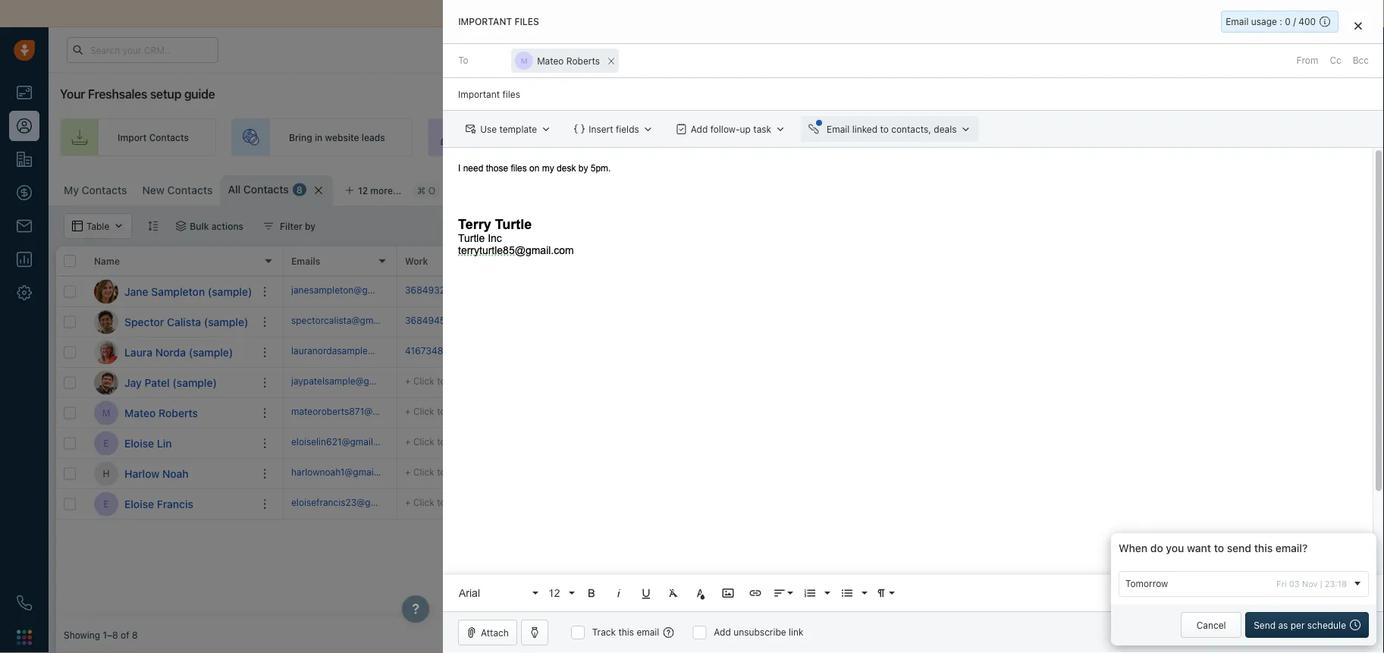 Task type: describe. For each thing, give the bounding box(es) containing it.
activity
[[542, 256, 575, 266]]

important
[[458, 16, 512, 27]]

when do you want to send this email?
[[1119, 542, 1308, 555]]

grid containing jane sampleton (sample)
[[56, 245, 1377, 617]]

important files
[[458, 16, 539, 27]]

× dialog
[[443, 0, 1384, 653]]

clear formatting image
[[667, 586, 680, 600]]

use template
[[480, 124, 537, 134]]

+ click to add for eloiselin621@gmail.com
[[405, 436, 464, 447]]

:
[[1280, 16, 1283, 27]]

Search your CRM... text field
[[67, 37, 218, 63]]

use template button
[[458, 116, 559, 142]]

press space to select this row. row containing harlow noah
[[56, 459, 284, 489]]

norda
[[155, 346, 186, 358]]

(sample) for jay patel (sample)
[[172, 376, 217, 389]]

eloise for eloise lin
[[124, 437, 154, 449]]

0 horizontal spatial this
[[619, 627, 634, 638]]

×
[[607, 52, 615, 68]]

press space to select this row. row containing janesampleton@gmail.com
[[284, 277, 1377, 307]]

schedule
[[1308, 620, 1347, 630]]

press space to select this row. row containing mateoroberts871@gmail.com
[[284, 398, 1377, 429]]

linked
[[852, 124, 878, 134]]

press space to select this row. row containing eloise francis
[[56, 489, 284, 520]]

underline (⌘u) image
[[640, 586, 653, 600]]

setup
[[150, 87, 181, 101]]

spector
[[124, 316, 164, 328]]

press space to select this row. row containing laura norda (sample)
[[56, 338, 284, 368]]

arial
[[459, 587, 480, 599]]

contacts for new
[[167, 184, 213, 196]]

all
[[228, 183, 241, 196]]

eloisefrancis23@gmail.com
[[291, 497, 409, 508]]

new contacts
[[142, 184, 213, 196]]

mateo roberts link
[[124, 405, 198, 421]]

janesampleton@gmail.com 3684932360
[[291, 285, 463, 295]]

3684932360 link
[[405, 284, 463, 300]]

mateo roberts
[[124, 407, 198, 419]]

guide
[[184, 87, 215, 101]]

e for eloise lin
[[103, 438, 109, 449]]

eloisefrancis23@gmail.com + click to add
[[291, 497, 464, 508]]

click for mateoroberts871@gmail.com
[[413, 406, 434, 417]]

jay
[[124, 376, 142, 389]]

spector calista (sample)
[[124, 316, 248, 328]]

align image
[[773, 586, 787, 600]]

+ click to add for mateoroberts871@gmail.com
[[405, 406, 464, 417]]

email linked to contacts, deals button
[[801, 116, 979, 142]]

insert image (⌘p) image
[[721, 586, 735, 600]]

cc
[[1330, 55, 1342, 66]]

23:18
[[1325, 579, 1347, 589]]

eloise lin link
[[124, 436, 172, 451]]

create
[[866, 132, 895, 143]]

bring in website leads link
[[231, 118, 413, 156]]

invite your team link
[[428, 118, 583, 156]]

sequence
[[923, 132, 965, 143]]

create sales sequence
[[866, 132, 965, 143]]

sampleton
[[151, 285, 205, 298]]

mateoroberts871@gmail.com
[[291, 406, 417, 417]]

row group containing jane sampleton (sample)
[[56, 277, 284, 520]]

of
[[121, 630, 129, 640]]

contacts for import
[[149, 132, 189, 143]]

send
[[1227, 542, 1252, 555]]

press space to select this row. row containing eloisefrancis23@gmail.com
[[284, 489, 1377, 520]]

roberts for mateo roberts ×
[[566, 55, 600, 66]]

add unsubscribe link
[[714, 627, 804, 638]]

sales
[[897, 132, 920, 143]]

filter
[[280, 221, 302, 231]]

add follow-up task
[[691, 124, 771, 134]]

12 for 12
[[548, 587, 560, 599]]

eloisefrancis23@gmail.com link
[[291, 496, 409, 512]]

press space to select this row. row containing lauranordasample@gmail.com
[[284, 338, 1377, 368]]

harlownoah1@gmail.com link
[[291, 466, 397, 482]]

(sample) for jane sampleton (sample)
[[208, 285, 252, 298]]

press space to select this row. row containing eloiselin621@gmail.com
[[284, 429, 1377, 459]]

send email image
[[1234, 44, 1245, 56]]

/
[[1294, 16, 1296, 27]]

0
[[1285, 16, 1291, 27]]

follow-
[[710, 124, 740, 134]]

m inside row group
[[102, 408, 110, 418]]

03
[[1289, 579, 1300, 589]]

email usage : 0 / 400
[[1226, 16, 1316, 27]]

jaypatelsample@gmail.com
[[291, 376, 408, 386]]

per
[[1291, 620, 1305, 630]]

harlow noah
[[124, 467, 189, 480]]

work
[[405, 256, 428, 266]]

j image for jay patel (sample)
[[94, 371, 118, 395]]

website
[[325, 132, 359, 143]]

row group containing janesampleton@gmail.com
[[284, 277, 1377, 520]]

in
[[315, 132, 323, 143]]

next
[[519, 256, 540, 266]]

jay patel (sample) link
[[124, 375, 217, 390]]

use
[[480, 124, 497, 134]]

attach button
[[458, 620, 517, 646]]

send as per schedule button
[[1246, 612, 1369, 638]]

template
[[499, 124, 537, 134]]

1 click from the top
[[413, 376, 434, 386]]

send for send as per schedule
[[1254, 620, 1276, 630]]

import contacts
[[118, 132, 189, 143]]

phone image
[[17, 596, 32, 611]]

l image
[[94, 340, 118, 365]]

bring
[[289, 132, 312, 143]]

filter by
[[280, 221, 316, 231]]

j image for jane sampleton (sample)
[[94, 280, 118, 304]]

email for email linked to contacts, deals
[[827, 124, 850, 134]]

m inside × dialog
[[521, 56, 528, 65]]

h
[[103, 468, 110, 479]]

noah
[[162, 467, 189, 480]]

name
[[94, 256, 120, 266]]

arial button
[[454, 578, 540, 608]]

e for eloise francis
[[103, 499, 109, 509]]

ordered list image
[[803, 586, 817, 600]]

route leads to your team link
[[598, 118, 793, 156]]

1 vertical spatial 8
[[132, 630, 138, 640]]

nov
[[1302, 579, 1318, 589]]

1 leads from the left
[[362, 132, 385, 143]]

eloiselin621@gmail.com link
[[291, 435, 394, 451]]

s image
[[94, 310, 118, 334]]

1 your from the left
[[512, 132, 531, 143]]

2 leads from the left
[[684, 132, 708, 143]]

unordered list image
[[841, 586, 854, 600]]

link
[[789, 627, 804, 638]]

+ for mateoroberts871@gmail.com
[[405, 406, 411, 417]]

freshworks switcher image
[[17, 630, 32, 645]]

harlow noah link
[[124, 466, 189, 481]]

laura norda (sample) link
[[124, 345, 233, 360]]



Task type: vqa. For each thing, say whether or not it's contained in the screenshot.
the leftmost M
yes



Task type: locate. For each thing, give the bounding box(es) containing it.
close image
[[1362, 10, 1369, 17]]

add for harlownoah1@gmail.com
[[448, 467, 464, 477]]

eloise left lin
[[124, 437, 154, 449]]

1 horizontal spatial mateo
[[537, 55, 564, 66]]

5 add from the top
[[448, 497, 464, 508]]

1 row group from the left
[[56, 277, 284, 520]]

add for eloiselin621@gmail.com
[[448, 436, 464, 447]]

this right "send"
[[1255, 542, 1273, 555]]

2 + click to add from the top
[[405, 436, 464, 447]]

mateo inside the press space to select this row. row
[[124, 407, 156, 419]]

send inside button
[[1254, 620, 1276, 630]]

container_wx8msf4aqz5i3rn1 image inside filter by button
[[263, 221, 274, 231]]

(sample) right sampleton
[[208, 285, 252, 298]]

1 add from the top
[[448, 376, 464, 386]]

freshsales
[[88, 87, 147, 101]]

(sample) down laura norda (sample) link
[[172, 376, 217, 389]]

0 horizontal spatial 12
[[358, 185, 368, 196]]

my contacts
[[64, 184, 127, 196]]

3 + from the top
[[405, 436, 411, 447]]

press space to select this row. row containing jane sampleton (sample)
[[56, 277, 284, 307]]

12 button
[[543, 578, 577, 608]]

next activity
[[519, 256, 575, 266]]

press space to select this row. row containing spector calista (sample)
[[56, 307, 284, 338]]

leads right website
[[362, 132, 385, 143]]

(sample) inside jane sampleton (sample) link
[[208, 285, 252, 298]]

this left "email"
[[619, 627, 634, 638]]

click down jaypatelsample@gmail.com + click to add
[[413, 406, 434, 417]]

send as per schedule
[[1254, 620, 1347, 630]]

1 vertical spatial mateo
[[124, 407, 156, 419]]

0 horizontal spatial container_wx8msf4aqz5i3rn1 image
[[175, 221, 186, 231]]

3 + click to add from the top
[[405, 467, 464, 477]]

contacts for all
[[243, 183, 289, 196]]

1 horizontal spatial add
[[714, 627, 731, 638]]

1 j image from the top
[[94, 280, 118, 304]]

roberts inside mateo roberts ×
[[566, 55, 600, 66]]

filter by button
[[253, 213, 325, 239]]

when
[[1119, 542, 1148, 555]]

name row
[[56, 247, 284, 277]]

team
[[534, 132, 556, 143], [743, 132, 765, 143]]

showing
[[64, 630, 100, 640]]

email linked to contacts, deals
[[827, 124, 957, 134]]

create sales sequence link
[[808, 118, 992, 156]]

0 vertical spatial j image
[[94, 280, 118, 304]]

0 horizontal spatial email
[[827, 124, 850, 134]]

mateo for mateo roberts
[[124, 407, 156, 419]]

eloise lin
[[124, 437, 172, 449]]

1 vertical spatial e
[[103, 499, 109, 509]]

container_wx8msf4aqz5i3rn1 image for filter by button
[[263, 221, 274, 231]]

container_wx8msf4aqz5i3rn1 image left filter
[[263, 221, 274, 231]]

mateo roberts ×
[[537, 52, 615, 68]]

leads right route
[[684, 132, 708, 143]]

1 horizontal spatial team
[[743, 132, 765, 143]]

+ for harlownoah1@gmail.com
[[405, 467, 411, 477]]

fields
[[616, 124, 639, 134]]

add left unsubscribe
[[714, 627, 731, 638]]

1 horizontal spatial email
[[1226, 16, 1249, 27]]

all contacts link
[[228, 182, 289, 197]]

2 team from the left
[[743, 132, 765, 143]]

bring in website leads
[[289, 132, 385, 143]]

italic (⌘i) image
[[612, 586, 626, 600]]

0 vertical spatial e
[[103, 438, 109, 449]]

patel
[[145, 376, 170, 389]]

laura
[[124, 346, 153, 358]]

container_wx8msf4aqz5i3rn1 image inside the bulk actions button
[[175, 221, 186, 231]]

5 + from the top
[[405, 497, 411, 508]]

lauranordasample@gmail.com
[[291, 345, 420, 356]]

press space to select this row. row containing spectorcalista@gmail.com
[[284, 307, 1377, 338]]

press space to select this row. row containing harlownoah1@gmail.com
[[284, 459, 1377, 489]]

0 horizontal spatial send
[[1254, 620, 1276, 630]]

grid
[[56, 245, 1377, 617]]

3 add from the top
[[448, 436, 464, 447]]

add for mateoroberts871@gmail.com
[[448, 406, 464, 417]]

0 horizontal spatial leads
[[362, 132, 385, 143]]

1 horizontal spatial roberts
[[566, 55, 600, 66]]

email?
[[1276, 542, 1308, 555]]

4167348672
[[405, 345, 460, 356]]

track this email
[[592, 627, 659, 638]]

2 eloise from the top
[[124, 498, 154, 510]]

click
[[413, 376, 434, 386], [413, 406, 434, 417], [413, 436, 434, 447], [413, 467, 434, 477], [413, 497, 434, 508]]

2 e from the top
[[103, 499, 109, 509]]

4 + from the top
[[405, 467, 411, 477]]

8 inside all contacts 8
[[296, 184, 303, 195]]

press space to select this row. row containing jay patel (sample)
[[56, 368, 284, 398]]

12 left more...
[[358, 185, 368, 196]]

0 vertical spatial 12
[[358, 185, 368, 196]]

application containing arial
[[443, 148, 1384, 653]]

contacts right the new
[[167, 184, 213, 196]]

send for send
[[1316, 627, 1338, 638]]

contacts right my at the left top of the page
[[82, 184, 127, 196]]

your
[[512, 132, 531, 143], [721, 132, 741, 143]]

press space to select this row. row containing mateo roberts
[[56, 398, 284, 429]]

contacts inside import contacts "link"
[[149, 132, 189, 143]]

0 vertical spatial 8
[[296, 184, 303, 195]]

0 vertical spatial email
[[1226, 16, 1249, 27]]

container_wx8msf4aqz5i3rn1 image for the bulk actions button
[[175, 221, 186, 231]]

send right per on the bottom right
[[1316, 627, 1338, 638]]

2 row group from the left
[[284, 277, 1377, 520]]

12 inside 12 more... button
[[358, 185, 368, 196]]

0 horizontal spatial 8
[[132, 630, 138, 640]]

1 horizontal spatial send
[[1316, 627, 1338, 638]]

1 horizontal spatial 8
[[296, 184, 303, 195]]

2 container_wx8msf4aqz5i3rn1 image from the left
[[263, 221, 274, 231]]

eloiselin621@gmail.com
[[291, 436, 394, 447]]

e down h
[[103, 499, 109, 509]]

email
[[1226, 16, 1249, 27], [827, 124, 850, 134]]

cancel button
[[1181, 612, 1242, 638]]

send inside button
[[1316, 627, 1338, 638]]

application
[[443, 148, 1384, 653]]

spectorcalista@gmail.com 3684945781
[[291, 315, 461, 326]]

email left usage
[[1226, 16, 1249, 27]]

cancel
[[1197, 620, 1226, 630]]

press space to select this row. row
[[56, 277, 284, 307], [284, 277, 1377, 307], [56, 307, 284, 338], [284, 307, 1377, 338], [56, 338, 284, 368], [284, 338, 1377, 368], [56, 368, 284, 398], [284, 368, 1377, 398], [56, 398, 284, 429], [284, 398, 1377, 429], [56, 429, 284, 459], [284, 429, 1377, 459], [56, 459, 284, 489], [284, 459, 1377, 489], [56, 489, 284, 520], [284, 489, 1377, 520]]

your
[[60, 87, 85, 101]]

4 click from the top
[[413, 467, 434, 477]]

0 horizontal spatial add
[[691, 124, 708, 134]]

3684945781
[[405, 315, 461, 326]]

mateo
[[537, 55, 564, 66], [124, 407, 156, 419]]

contacts
[[149, 132, 189, 143], [243, 183, 289, 196], [82, 184, 127, 196], [167, 184, 213, 196]]

row group
[[56, 277, 284, 520], [284, 277, 1377, 520]]

contacts for my
[[82, 184, 127, 196]]

bold (⌘b) image
[[585, 586, 599, 600]]

1 container_wx8msf4aqz5i3rn1 image from the left
[[175, 221, 186, 231]]

4 add from the top
[[448, 467, 464, 477]]

to
[[880, 124, 889, 134], [710, 132, 719, 143], [437, 376, 446, 386], [437, 406, 446, 417], [437, 436, 446, 447], [437, 467, 446, 477], [437, 497, 446, 508], [1214, 542, 1224, 555]]

2 j image from the top
[[94, 371, 118, 395]]

1 eloise from the top
[[124, 437, 154, 449]]

12 more... button
[[337, 180, 410, 201]]

jay patel (sample)
[[124, 376, 217, 389]]

1 horizontal spatial your
[[721, 132, 741, 143]]

e up h
[[103, 438, 109, 449]]

new
[[142, 184, 165, 196]]

mateoroberts871@gmail.com link
[[291, 405, 417, 421]]

8 right 'of'
[[132, 630, 138, 640]]

close image
[[1355, 21, 1362, 30]]

0 vertical spatial add
[[691, 124, 708, 134]]

o
[[428, 185, 435, 196]]

to inside email linked to contacts, deals button
[[880, 124, 889, 134]]

400
[[1299, 16, 1316, 27]]

12 for 12 more...
[[358, 185, 368, 196]]

paragraph format image
[[875, 586, 888, 600]]

insert link (⌘k) image
[[749, 586, 762, 600]]

1 vertical spatial roberts
[[159, 407, 198, 419]]

j image left jay
[[94, 371, 118, 395]]

3 click from the top
[[413, 436, 434, 447]]

add for add unsubscribe link
[[714, 627, 731, 638]]

lauranordasample@gmail.com link
[[291, 344, 420, 360]]

(sample) for spector calista (sample)
[[204, 316, 248, 328]]

1 vertical spatial m
[[102, 408, 110, 418]]

press space to select this row. row containing jaypatelsample@gmail.com
[[284, 368, 1377, 398]]

1 e from the top
[[103, 438, 109, 449]]

m down files
[[521, 56, 528, 65]]

email inside button
[[827, 124, 850, 134]]

8
[[296, 184, 303, 195], [132, 630, 138, 640]]

team inside invite your team link
[[534, 132, 556, 143]]

roberts left × link
[[566, 55, 600, 66]]

× link
[[604, 48, 619, 72]]

cell
[[511, 277, 625, 306], [625, 277, 739, 306], [739, 277, 853, 306], [853, 277, 966, 306], [966, 277, 1080, 306], [1080, 277, 1194, 306], [1194, 277, 1377, 306], [511, 307, 625, 337], [625, 307, 739, 337], [739, 307, 853, 337], [853, 307, 966, 337], [966, 307, 1080, 337], [1080, 307, 1194, 337], [1194, 307, 1377, 337], [511, 338, 625, 367], [625, 338, 739, 367], [739, 338, 853, 367], [853, 338, 966, 367], [966, 338, 1080, 367], [1080, 338, 1194, 367], [1194, 338, 1377, 367], [511, 368, 625, 398], [625, 368, 739, 398], [739, 368, 853, 398], [853, 368, 966, 398], [966, 368, 1080, 398], [1080, 368, 1194, 398], [1194, 368, 1377, 398], [511, 398, 625, 428], [625, 398, 739, 428], [739, 398, 853, 428], [853, 398, 966, 428], [966, 398, 1080, 428], [1080, 398, 1194, 428], [1194, 398, 1377, 428], [511, 429, 625, 458], [625, 429, 739, 458], [739, 429, 853, 458], [853, 429, 966, 458], [966, 429, 1080, 458], [1080, 429, 1194, 458], [1194, 429, 1377, 458], [511, 459, 625, 489], [625, 459, 739, 489], [739, 459, 853, 489], [853, 459, 966, 489], [966, 459, 1080, 489], [1080, 459, 1194, 489], [1194, 459, 1377, 489], [511, 489, 625, 519], [625, 489, 739, 519], [739, 489, 853, 519], [853, 489, 966, 519], [966, 489, 1080, 519], [1080, 489, 1194, 519], [1194, 489, 1377, 519]]

showing 1–8 of 8
[[64, 630, 138, 640]]

1 horizontal spatial container_wx8msf4aqz5i3rn1 image
[[263, 221, 274, 231]]

eloise down harlow
[[124, 498, 154, 510]]

to inside route leads to your team link
[[710, 132, 719, 143]]

1 vertical spatial + click to add
[[405, 436, 464, 447]]

my
[[64, 184, 79, 196]]

8 up filter by
[[296, 184, 303, 195]]

(sample) inside jay patel (sample) link
[[172, 376, 217, 389]]

bulk
[[190, 221, 209, 231]]

import contacts link
[[60, 118, 216, 156]]

0 horizontal spatial m
[[102, 408, 110, 418]]

1 horizontal spatial 12
[[548, 587, 560, 599]]

1 vertical spatial email
[[827, 124, 850, 134]]

track
[[592, 627, 616, 638]]

1 + click to add from the top
[[405, 406, 464, 417]]

eloise francis
[[124, 498, 193, 510]]

container_wx8msf4aqz5i3rn1 image
[[175, 221, 186, 231], [263, 221, 274, 231]]

0 vertical spatial mateo
[[537, 55, 564, 66]]

1 horizontal spatial this
[[1255, 542, 1273, 555]]

1 vertical spatial this
[[619, 627, 634, 638]]

1 horizontal spatial m
[[521, 56, 528, 65]]

j image
[[94, 280, 118, 304], [94, 371, 118, 395]]

send
[[1254, 620, 1276, 630], [1316, 627, 1338, 638]]

email for email usage : 0 / 400
[[1226, 16, 1249, 27]]

0 vertical spatial m
[[521, 56, 528, 65]]

12 left 'bold (⌘b)' image
[[548, 587, 560, 599]]

contacts right the import
[[149, 132, 189, 143]]

insert
[[589, 124, 613, 134]]

eloise for eloise francis
[[124, 498, 154, 510]]

click for eloiselin621@gmail.com
[[413, 436, 434, 447]]

bulk actions
[[190, 221, 244, 231]]

4 link
[[1303, 35, 1328, 61]]

1 team from the left
[[534, 132, 556, 143]]

+ for eloiselin621@gmail.com
[[405, 436, 411, 447]]

roberts
[[566, 55, 600, 66], [159, 407, 198, 419]]

jane sampleton (sample) link
[[124, 284, 252, 299]]

click down mateoroberts871@gmail.com 'link'
[[413, 436, 434, 447]]

1 vertical spatial eloise
[[124, 498, 154, 510]]

4167348672 link
[[405, 344, 460, 360]]

jane
[[124, 285, 148, 298]]

m
[[521, 56, 528, 65], [102, 408, 110, 418]]

0 horizontal spatial team
[[534, 132, 556, 143]]

container_wx8msf4aqz5i3rn1 image left bulk
[[175, 221, 186, 231]]

0 vertical spatial + click to add
[[405, 406, 464, 417]]

contacts right all
[[243, 183, 289, 196]]

click right eloisefrancis23@gmail.com
[[413, 497, 434, 508]]

1 vertical spatial add
[[714, 627, 731, 638]]

route leads to your team
[[656, 132, 765, 143]]

mateo down jay
[[124, 407, 156, 419]]

fri
[[1277, 579, 1287, 589]]

mateo for mateo roberts ×
[[537, 55, 564, 66]]

2 vertical spatial + click to add
[[405, 467, 464, 477]]

roberts for mateo roberts
[[159, 407, 198, 419]]

click for harlownoah1@gmail.com
[[413, 467, 434, 477]]

0 vertical spatial this
[[1255, 542, 1273, 555]]

press space to select this row. row containing eloise lin
[[56, 429, 284, 459]]

(sample) right calista at the left
[[204, 316, 248, 328]]

draft saved
[[1219, 627, 1269, 638]]

mateo down files
[[537, 55, 564, 66]]

attach
[[481, 627, 509, 638]]

you
[[1166, 542, 1184, 555]]

2 your from the left
[[721, 132, 741, 143]]

want
[[1187, 542, 1212, 555]]

calista
[[167, 316, 201, 328]]

|
[[1320, 579, 1323, 589]]

3684945781 link
[[405, 314, 461, 330]]

0 horizontal spatial roberts
[[159, 407, 198, 419]]

12 inside 12 dropdown button
[[548, 587, 560, 599]]

send left as
[[1254, 620, 1276, 630]]

(sample) inside spector calista (sample) link
[[204, 316, 248, 328]]

Write a subject line text field
[[443, 78, 1384, 110]]

2 add from the top
[[448, 406, 464, 417]]

roberts down jay patel (sample) link on the left
[[159, 407, 198, 419]]

0 vertical spatial eloise
[[124, 437, 154, 449]]

1 vertical spatial j image
[[94, 371, 118, 395]]

spectorcalista@gmail.com link
[[291, 314, 404, 330]]

2 click from the top
[[413, 406, 434, 417]]

add left follow-
[[691, 124, 708, 134]]

2 + from the top
[[405, 406, 411, 417]]

12
[[358, 185, 368, 196], [548, 587, 560, 599]]

j image left jane
[[94, 280, 118, 304]]

1–8
[[103, 630, 118, 640]]

mateo inside mateo roberts ×
[[537, 55, 564, 66]]

email left linked
[[827, 124, 850, 134]]

click down 4167348672 link
[[413, 376, 434, 386]]

click up eloisefrancis23@gmail.com + click to add
[[413, 467, 434, 477]]

(sample) down spector calista (sample) link
[[189, 346, 233, 358]]

1 horizontal spatial leads
[[684, 132, 708, 143]]

add
[[448, 376, 464, 386], [448, 406, 464, 417], [448, 436, 464, 447], [448, 467, 464, 477], [448, 497, 464, 508]]

1 vertical spatial 12
[[548, 587, 560, 599]]

5 click from the top
[[413, 497, 434, 508]]

0 horizontal spatial your
[[512, 132, 531, 143]]

(sample) inside laura norda (sample) link
[[189, 346, 233, 358]]

0 horizontal spatial mateo
[[124, 407, 156, 419]]

eloise francis link
[[124, 497, 193, 512]]

as
[[1279, 620, 1288, 630]]

phone element
[[9, 588, 39, 618]]

1 + from the top
[[405, 376, 411, 386]]

what's new image
[[1274, 46, 1285, 56]]

m left "mateo roberts" link
[[102, 408, 110, 418]]

+ click to add for harlownoah1@gmail.com
[[405, 467, 464, 477]]

team inside route leads to your team link
[[743, 132, 765, 143]]

add for add follow-up task
[[691, 124, 708, 134]]

roberts inside the press space to select this row. row
[[159, 407, 198, 419]]

text color image
[[694, 586, 708, 600]]

usage
[[1252, 16, 1277, 27]]

(sample) for laura norda (sample)
[[189, 346, 233, 358]]

add follow-up task button
[[669, 116, 793, 142], [669, 116, 793, 142]]

0 vertical spatial roberts
[[566, 55, 600, 66]]



